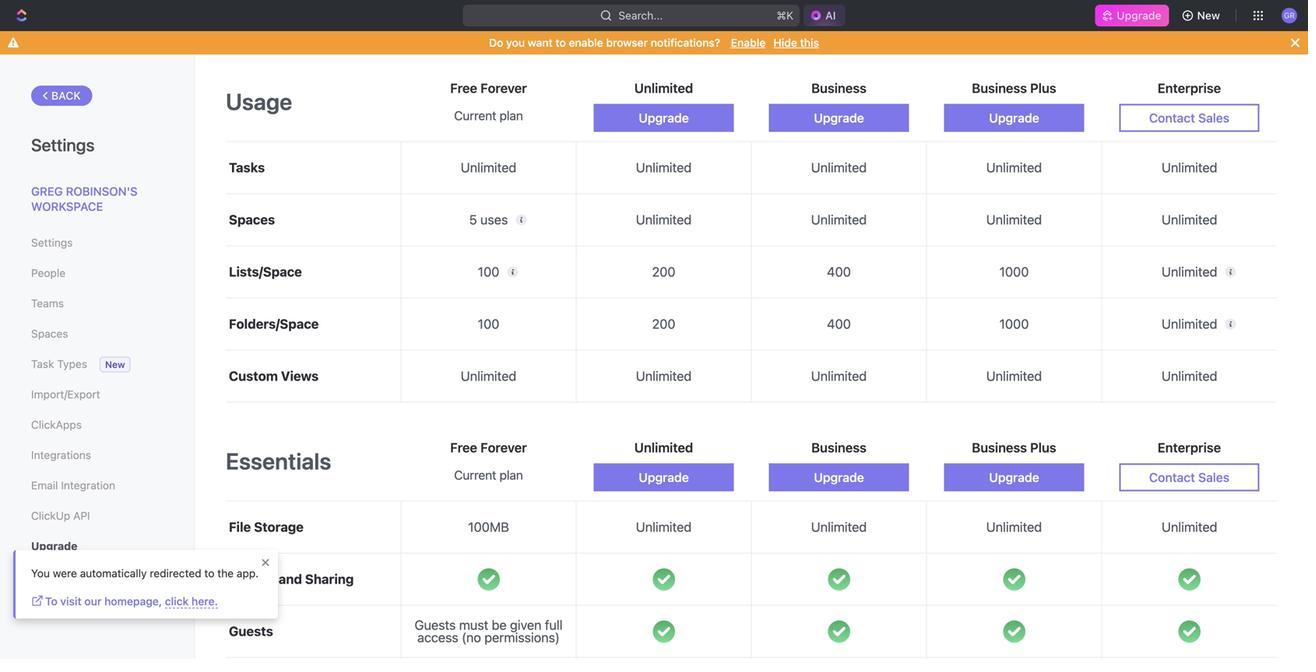 Task type: describe. For each thing, give the bounding box(es) containing it.
full
[[545, 618, 563, 633]]

redirected
[[150, 567, 201, 580]]

settings element
[[0, 55, 195, 660]]

0 vertical spatial spaces
[[229, 212, 275, 228]]

import/export
[[31, 388, 100, 401]]

security & permissions
[[31, 601, 147, 614]]

security & permissions link
[[31, 594, 163, 621]]

business plus for usage
[[972, 81, 1057, 96]]

back
[[51, 89, 81, 102]]

gr button
[[1277, 3, 1302, 28]]

new inside button
[[1197, 9, 1220, 22]]

here.
[[192, 595, 218, 608]]

plan for usage
[[500, 108, 523, 123]]

automatically
[[80, 567, 147, 580]]

spaces link
[[31, 321, 163, 347]]

100mb
[[468, 520, 509, 535]]

to
[[45, 595, 57, 608]]

1 100 from the top
[[478, 264, 499, 280]]

enable
[[731, 36, 766, 49]]

email integration
[[31, 479, 115, 492]]

free for usage
[[450, 81, 477, 96]]

guests for guests
[[229, 624, 273, 640]]

email integration link
[[31, 473, 163, 499]]

2 settings from the top
[[31, 236, 73, 249]]

contact for usage
[[1149, 111, 1195, 125]]

were
[[53, 567, 77, 580]]

permissions
[[86, 601, 147, 614]]

greg
[[31, 185, 63, 198]]

want
[[528, 36, 553, 49]]

200 for folders/space
[[652, 317, 676, 332]]

and
[[279, 572, 302, 587]]

views
[[281, 369, 319, 384]]

enable
[[569, 36, 603, 49]]

⌘k
[[777, 9, 794, 22]]

free forever for usage
[[450, 81, 527, 96]]

5
[[469, 212, 477, 227]]

free for essentials
[[450, 440, 477, 456]]

contact sales button for essentials
[[1120, 464, 1260, 492]]

email
[[31, 479, 58, 492]]

current plan for essentials
[[454, 468, 523, 483]]

sales for usage
[[1199, 111, 1230, 125]]

task
[[31, 358, 54, 371]]

permissions)
[[485, 631, 560, 646]]

current plan for usage
[[454, 108, 523, 123]]

forever for essentials
[[481, 440, 527, 456]]

enterprise for usage
[[1158, 81, 1221, 96]]

1 vertical spatial upgrade link
[[31, 533, 163, 560]]

teams
[[31, 297, 64, 310]]

essentials
[[226, 448, 331, 475]]

clickup
[[31, 510, 70, 523]]

browser
[[606, 36, 648, 49]]

upgrade inside settings element
[[31, 540, 77, 553]]

guests for guests must be given full access (no permissions)
[[415, 618, 456, 633]]

this
[[800, 36, 819, 49]]

you
[[31, 567, 50, 580]]

do you want to enable browser notifications? enable hide this
[[489, 36, 819, 49]]

(no
[[462, 631, 481, 646]]

robinson's
[[66, 185, 138, 198]]

plus for usage
[[1030, 81, 1057, 96]]

security
[[31, 601, 73, 614]]

types
[[57, 358, 87, 371]]

0 vertical spatial to
[[556, 36, 566, 49]]

click
[[165, 595, 189, 608]]

integrations
[[31, 449, 91, 462]]

free forever for essentials
[[450, 440, 527, 456]]

you
[[506, 36, 525, 49]]

notifications?
[[651, 36, 720, 49]]

given
[[510, 618, 542, 633]]

custom
[[229, 369, 278, 384]]

homepage,
[[104, 595, 162, 608]]

clickapps link
[[31, 412, 163, 438]]

guests must be given full access (no permissions)
[[415, 618, 563, 646]]

app.
[[237, 567, 259, 580]]

visit
[[60, 595, 82, 608]]

400 for lists/space
[[827, 264, 851, 280]]

contact for essentials
[[1149, 470, 1195, 485]]

contact sales for essentials
[[1149, 470, 1230, 485]]

file storage
[[229, 520, 304, 535]]

spaces inside settings element
[[31, 327, 68, 340]]

api
[[73, 510, 90, 523]]

contact sales for usage
[[1149, 111, 1230, 125]]

clickup api
[[31, 510, 90, 523]]



Task type: vqa. For each thing, say whether or not it's contained in the screenshot.


Task type: locate. For each thing, give the bounding box(es) containing it.
you were automatically redirected to the app.
[[31, 567, 259, 580]]

1000 for folders/space
[[1000, 317, 1029, 332]]

check image
[[478, 569, 500, 591], [1003, 569, 1025, 591], [828, 621, 850, 643], [1003, 621, 1025, 643], [1179, 621, 1201, 643]]

clickapps
[[31, 419, 82, 431]]

0 horizontal spatial new
[[105, 359, 125, 370]]

1 vertical spatial 1000
[[1000, 317, 1029, 332]]

1 forever from the top
[[481, 81, 527, 96]]

integration
[[61, 479, 115, 492]]

1 vertical spatial 200
[[652, 317, 676, 332]]

ai
[[826, 9, 836, 22]]

1 enterprise from the top
[[1158, 81, 1221, 96]]

1 vertical spatial forever
[[481, 440, 527, 456]]

forever for usage
[[481, 81, 527, 96]]

to visit our homepage, click here.
[[45, 595, 218, 608]]

1 plus from the top
[[1030, 81, 1057, 96]]

1 contact sales from the top
[[1149, 111, 1230, 125]]

2 400 from the top
[[827, 317, 851, 332]]

1 vertical spatial sales
[[1199, 470, 1230, 485]]

unlimited
[[635, 81, 693, 96], [461, 160, 517, 175], [636, 160, 692, 175], [811, 160, 867, 175], [987, 160, 1042, 175], [1162, 160, 1218, 175], [636, 212, 692, 227], [811, 212, 867, 227], [987, 212, 1042, 227], [1162, 212, 1218, 227], [1162, 264, 1218, 280], [1162, 317, 1218, 332], [461, 369, 517, 384], [636, 369, 692, 384], [811, 369, 867, 384], [987, 369, 1042, 384], [1162, 369, 1218, 384], [635, 440, 693, 456], [636, 520, 692, 535], [811, 520, 867, 535], [987, 520, 1042, 535], [1162, 520, 1218, 535]]

0 vertical spatial current
[[454, 108, 496, 123]]

1 horizontal spatial spaces
[[229, 212, 275, 228]]

1 vertical spatial plan
[[500, 468, 523, 483]]

2 current plan from the top
[[454, 468, 523, 483]]

plus
[[1030, 81, 1057, 96], [1030, 440, 1057, 456]]

new inside settings element
[[105, 359, 125, 370]]

settings
[[31, 135, 95, 155], [31, 236, 73, 249]]

to left the
[[204, 567, 215, 580]]

1 vertical spatial contact sales button
[[1120, 464, 1260, 492]]

gr
[[1284, 11, 1295, 20]]

guests
[[415, 618, 456, 633], [229, 624, 273, 640]]

2 plan from the top
[[500, 468, 523, 483]]

sales for essentials
[[1199, 470, 1230, 485]]

upgrade link left new button on the right top of page
[[1095, 5, 1169, 26]]

do
[[489, 36, 503, 49]]

current for usage
[[454, 108, 496, 123]]

1 horizontal spatial new
[[1197, 9, 1220, 22]]

new button
[[1176, 3, 1230, 28]]

2 free from the top
[[450, 440, 477, 456]]

spaces
[[229, 212, 275, 228], [31, 327, 68, 340]]

1 plan from the top
[[500, 108, 523, 123]]

upgrade link up trash link
[[31, 533, 163, 560]]

search...
[[619, 9, 663, 22]]

2 enterprise from the top
[[1158, 440, 1221, 456]]

1 1000 from the top
[[1000, 264, 1029, 280]]

1 vertical spatial to
[[204, 567, 215, 580]]

0 horizontal spatial spaces
[[31, 327, 68, 340]]

people link
[[31, 260, 163, 287]]

0 vertical spatial contact
[[1149, 111, 1195, 125]]

2 contact sales button from the top
[[1120, 464, 1260, 492]]

new
[[1197, 9, 1220, 22], [105, 359, 125, 370]]

settings link
[[31, 230, 163, 256]]

1 vertical spatial free
[[450, 440, 477, 456]]

must
[[459, 618, 489, 633]]

settings down back link
[[31, 135, 95, 155]]

current plan up 100mb
[[454, 468, 523, 483]]

current down do
[[454, 108, 496, 123]]

2 free forever from the top
[[450, 440, 527, 456]]

2 forever from the top
[[481, 440, 527, 456]]

contact sales
[[1149, 111, 1230, 125], [1149, 470, 1230, 485]]

workspace
[[31, 200, 103, 213]]

usage
[[226, 88, 292, 115]]

0 vertical spatial free forever
[[450, 81, 527, 96]]

plus for essentials
[[1030, 440, 1057, 456]]

0 vertical spatial 400
[[827, 264, 851, 280]]

2 1000 from the top
[[1000, 317, 1029, 332]]

storage
[[254, 520, 304, 535]]

&
[[76, 601, 83, 614]]

0 vertical spatial enterprise
[[1158, 81, 1221, 96]]

1 vertical spatial contact
[[1149, 470, 1195, 485]]

2 current from the top
[[454, 468, 496, 483]]

0 vertical spatial forever
[[481, 81, 527, 96]]

1 vertical spatial current
[[454, 468, 496, 483]]

1 horizontal spatial upgrade link
[[1095, 5, 1169, 26]]

0 vertical spatial new
[[1197, 9, 1220, 22]]

privacy
[[229, 572, 276, 587]]

0 vertical spatial plan
[[500, 108, 523, 123]]

2 200 from the top
[[652, 317, 676, 332]]

plan for essentials
[[500, 468, 523, 483]]

to right want
[[556, 36, 566, 49]]

folders/space
[[229, 317, 319, 332]]

1 vertical spatial spaces
[[31, 327, 68, 340]]

1 vertical spatial business plus
[[972, 440, 1057, 456]]

1000
[[1000, 264, 1029, 280], [1000, 317, 1029, 332]]

2 plus from the top
[[1030, 440, 1057, 456]]

check image
[[653, 569, 675, 591], [828, 569, 850, 591], [1179, 569, 1201, 591], [653, 621, 675, 643]]

enterprise for essentials
[[1158, 440, 1221, 456]]

0 vertical spatial upgrade link
[[1095, 5, 1169, 26]]

400 for folders/space
[[827, 317, 851, 332]]

1 sales from the top
[[1199, 111, 1230, 125]]

1 vertical spatial contact sales
[[1149, 470, 1230, 485]]

uses
[[480, 212, 508, 227]]

tasks
[[229, 160, 265, 175]]

1 free from the top
[[450, 81, 477, 96]]

current plan down do
[[454, 108, 523, 123]]

back link
[[31, 86, 92, 106]]

to
[[556, 36, 566, 49], [204, 567, 215, 580]]

0 vertical spatial 200
[[652, 264, 676, 280]]

spaces down teams
[[31, 327, 68, 340]]

1000 for lists/space
[[1000, 264, 1029, 280]]

current for essentials
[[454, 468, 496, 483]]

1 vertical spatial 400
[[827, 317, 851, 332]]

ai button
[[804, 5, 845, 26]]

business plus
[[972, 81, 1057, 96], [972, 440, 1057, 456]]

sharing
[[305, 572, 354, 587]]

2 contact sales from the top
[[1149, 470, 1230, 485]]

guests down the privacy
[[229, 624, 273, 640]]

1 vertical spatial settings
[[31, 236, 73, 249]]

1 business plus from the top
[[972, 81, 1057, 96]]

guests left the (no
[[415, 618, 456, 633]]

0 vertical spatial plus
[[1030, 81, 1057, 96]]

trash link
[[31, 564, 163, 590]]

1 current plan from the top
[[454, 108, 523, 123]]

upgrade link
[[1095, 5, 1169, 26], [31, 533, 163, 560]]

plan down you
[[500, 108, 523, 123]]

0 vertical spatial free
[[450, 81, 477, 96]]

be
[[492, 618, 507, 633]]

upgrade button
[[594, 104, 734, 132], [769, 104, 909, 132], [944, 104, 1084, 132], [594, 464, 734, 492], [769, 464, 909, 492], [944, 464, 1084, 492]]

1 vertical spatial free forever
[[450, 440, 527, 456]]

0 vertical spatial sales
[[1199, 111, 1230, 125]]

people
[[31, 267, 66, 280]]

2 business plus from the top
[[972, 440, 1057, 456]]

spaces down tasks
[[229, 212, 275, 228]]

2 100 from the top
[[478, 317, 499, 332]]

file
[[229, 520, 251, 535]]

plan up 100mb
[[500, 468, 523, 483]]

business plus for essentials
[[972, 440, 1057, 456]]

1 contact from the top
[[1149, 111, 1195, 125]]

0 horizontal spatial upgrade link
[[31, 533, 163, 560]]

1 vertical spatial 100
[[478, 317, 499, 332]]

0 horizontal spatial guests
[[229, 624, 273, 640]]

0 horizontal spatial to
[[204, 567, 215, 580]]

200 for lists/space
[[652, 264, 676, 280]]

forever
[[481, 81, 527, 96], [481, 440, 527, 456]]

1 200 from the top
[[652, 264, 676, 280]]

integrations link
[[31, 442, 163, 469]]

current plan
[[454, 108, 523, 123], [454, 468, 523, 483]]

1 horizontal spatial to
[[556, 36, 566, 49]]

privacy and sharing
[[229, 572, 354, 587]]

0 vertical spatial current plan
[[454, 108, 523, 123]]

free
[[450, 81, 477, 96], [450, 440, 477, 456]]

teams link
[[31, 290, 163, 317]]

1 free forever from the top
[[450, 81, 527, 96]]

1 400 from the top
[[827, 264, 851, 280]]

1 horizontal spatial guests
[[415, 618, 456, 633]]

1 vertical spatial new
[[105, 359, 125, 370]]

our
[[84, 595, 102, 608]]

400
[[827, 264, 851, 280], [827, 317, 851, 332]]

clickup api link
[[31, 503, 163, 530]]

1 current from the top
[[454, 108, 496, 123]]

2 contact from the top
[[1149, 470, 1195, 485]]

0 vertical spatial 100
[[478, 264, 499, 280]]

1 vertical spatial plus
[[1030, 440, 1057, 456]]

task types
[[31, 358, 87, 371]]

greg robinson's workspace
[[31, 185, 138, 213]]

import/export link
[[31, 382, 163, 408]]

the
[[217, 567, 234, 580]]

trash
[[31, 570, 59, 583]]

contact sales button for usage
[[1120, 104, 1260, 132]]

guests inside guests must be given full access (no permissions)
[[415, 618, 456, 633]]

2 sales from the top
[[1199, 470, 1230, 485]]

settings up the people
[[31, 236, 73, 249]]

1 vertical spatial enterprise
[[1158, 440, 1221, 456]]

0 vertical spatial 1000
[[1000, 264, 1029, 280]]

0 vertical spatial settings
[[31, 135, 95, 155]]

access
[[417, 631, 458, 646]]

0 vertical spatial business plus
[[972, 81, 1057, 96]]

custom views
[[229, 369, 319, 384]]

current
[[454, 108, 496, 123], [454, 468, 496, 483]]

5 uses
[[469, 212, 508, 227]]

1 vertical spatial current plan
[[454, 468, 523, 483]]

hide
[[774, 36, 797, 49]]

enterprise
[[1158, 81, 1221, 96], [1158, 440, 1221, 456]]

current up 100mb
[[454, 468, 496, 483]]

1 contact sales button from the top
[[1120, 104, 1260, 132]]

100
[[478, 264, 499, 280], [478, 317, 499, 332]]

lists/space
[[229, 265, 302, 280]]

1 settings from the top
[[31, 135, 95, 155]]

sales
[[1199, 111, 1230, 125], [1199, 470, 1230, 485]]

0 vertical spatial contact sales
[[1149, 111, 1230, 125]]

0 vertical spatial contact sales button
[[1120, 104, 1260, 132]]



